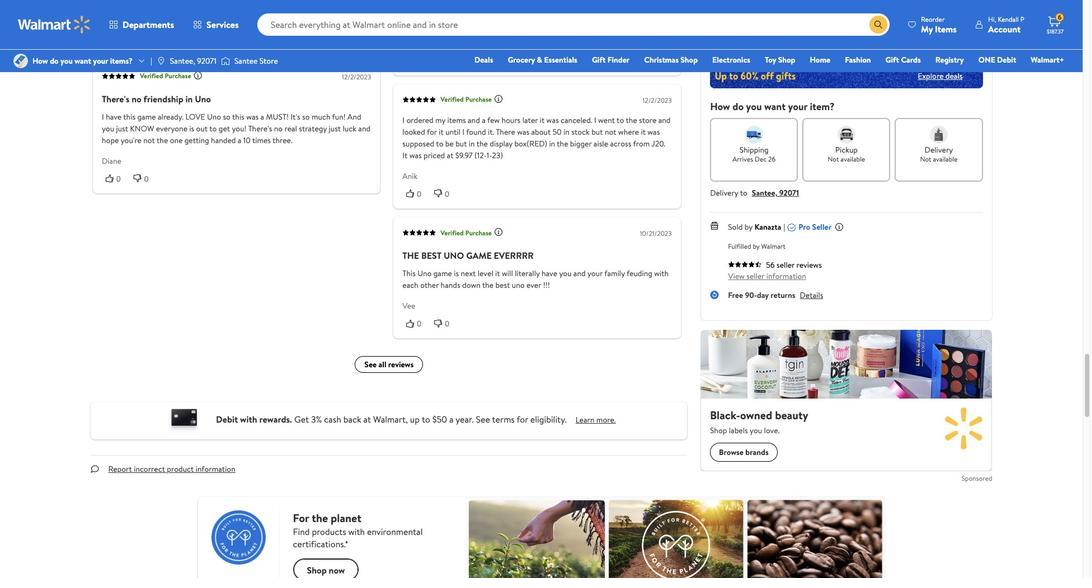 Task type: describe. For each thing, give the bounding box(es) containing it.
intent image for delivery image
[[930, 126, 948, 144]]

you down walmart image
[[60, 55, 73, 67]]

walmart image
[[18, 16, 91, 34]]

delivery not available
[[920, 144, 958, 164]]

1 vertical spatial |
[[784, 221, 785, 233]]

delivery for to
[[710, 187, 739, 199]]

deals link
[[470, 54, 498, 66]]

0 down know
[[144, 174, 148, 183]]

santee store
[[234, 55, 278, 67]]

year.
[[456, 414, 474, 426]]

verified purchase information image for everrrr
[[494, 228, 503, 237]]

the up where
[[626, 114, 637, 125]]

how for how do you want your items?
[[32, 55, 48, 67]]

0 button down departments
[[129, 31, 157, 43]]

walmart+ link
[[1026, 54, 1070, 66]]

was down later
[[517, 126, 529, 137]]

1 horizontal spatial information
[[767, 271, 806, 282]]

12/2/2023 for anik
[[643, 95, 672, 105]]

reviews for see all reviews
[[388, 359, 414, 371]]

until
[[445, 126, 460, 137]]

best
[[421, 249, 441, 262]]

want for item?
[[765, 99, 786, 113]]

you inside this uno game is next level it will literally have you and your family feuding with each other hands down the best uno ever !!!
[[559, 268, 572, 279]]

display
[[490, 138, 512, 149]]

christmas shop link
[[639, 54, 703, 66]]

a right $50
[[449, 414, 454, 426]]

the inside this uno game is next level it will literally have you and your family feuding with each other hands down the best uno ever !!!
[[482, 280, 493, 291]]

shop for christmas shop
[[681, 54, 698, 65]]

day
[[757, 290, 769, 301]]

cart
[[923, 25, 938, 37]]

your for item?
[[788, 99, 808, 113]]

0 vertical spatial see
[[364, 359, 377, 371]]

j20.
[[651, 138, 665, 149]]

1 horizontal spatial but
[[591, 126, 603, 137]]

store
[[639, 114, 656, 125]]

know
[[130, 123, 154, 134]]

gift cards link
[[881, 54, 926, 66]]

verified for uno
[[440, 228, 464, 237]]

now
[[778, 25, 794, 37]]

seller for view
[[747, 271, 765, 282]]

family
[[604, 268, 625, 279]]

0 down departments
[[144, 32, 148, 41]]

more.
[[597, 415, 616, 426]]

up
[[410, 414, 420, 426]]

0 down diane
[[116, 174, 121, 183]]

bigger
[[570, 138, 592, 149]]

seller
[[813, 221, 832, 233]]

0 down anik
[[417, 189, 421, 198]]

cards
[[901, 54, 921, 65]]

other
[[420, 280, 439, 291]]

game inside "i have this game already. love uno so this was a must! it's so much fun! and you just know everyone is out to get you! there's no real strategy just luck and hope you're not the one getting handed a  10 times three."
[[137, 111, 156, 122]]

seller for 56
[[777, 260, 795, 271]]

not for pickup
[[828, 154, 839, 164]]

three.
[[272, 134, 292, 146]]

i up looked
[[402, 114, 404, 125]]

have inside this uno game is next level it will literally have you and your family feuding with each other hands down the best uno ever !!!
[[542, 268, 557, 279]]

to right up
[[422, 414, 430, 426]]

report
[[108, 464, 132, 475]]

down
[[462, 280, 480, 291]]

i right until at the left
[[462, 126, 464, 137]]

went
[[598, 114, 615, 125]]

to inside "i have this game already. love uno so this was a must! it's so much fun! and you just know everyone is out to get you! there's no real strategy just luck and hope you're not the one getting handed a  10 times three."
[[209, 123, 217, 134]]

add
[[894, 25, 910, 37]]

1 vertical spatial verified
[[440, 94, 464, 104]]

not inside "i have this game already. love uno so this was a must! it's so much fun! and you just know everyone is out to get you! there's no real strategy just luck and hope you're not the one getting handed a  10 times three."
[[143, 134, 155, 146]]

from
[[633, 138, 650, 149]]

0 button down you're
[[129, 173, 157, 184]]

1 vertical spatial santee,
[[752, 187, 778, 199]]

it inside this uno game is next level it will literally have you and your family feuding with each other hands down the best uno ever !!!
[[495, 268, 500, 279]]

the up (12-
[[476, 138, 488, 149]]

out
[[196, 123, 207, 134]]

one debit card image
[[162, 407, 207, 435]]

returns
[[771, 290, 796, 301]]

you're
[[120, 134, 141, 146]]

at inside i ordered my items and a few hours later it was canceled. i went to the store and looked for it until i found it. there was about 50 in stock but not where it was supposed to be but in the display box(red) in the bigger aisle across from j20. it was priced at $9.97  (12-1-23)
[[447, 150, 453, 161]]

add to cart
[[894, 25, 938, 37]]

was right it
[[409, 150, 422, 161]]

this uno game is next level it will literally have you and your family feuding with each other hands down the best uno ever !!!
[[402, 268, 669, 291]]

vanielle
[[402, 37, 429, 48]]

 image for how do you want your items?
[[13, 54, 28, 68]]

for inside i ordered my items and a few hours later it was canceled. i went to the store and looked for it until i found it. there was about 50 in stock but not where it was supposed to be but in the display box(red) in the bigger aisle across from j20. it was priced at $9.97  (12-1-23)
[[427, 126, 437, 137]]

in up "love"
[[185, 92, 193, 105]]

toy
[[765, 54, 777, 65]]

walmart
[[762, 242, 786, 251]]

buy
[[761, 25, 776, 37]]

uno
[[512, 280, 525, 291]]

26
[[769, 154, 776, 164]]

i left went
[[594, 114, 596, 125]]

want for items?
[[75, 55, 91, 67]]

sponsored
[[962, 474, 993, 484]]

purchase for game
[[465, 228, 492, 237]]

it
[[402, 150, 407, 161]]

ordered
[[406, 114, 433, 125]]

you inside "i have this game already. love uno so this was a must! it's so much fun! and you just know everyone is out to get you! there's no real strategy just luck and hope you're not the one getting handed a  10 times three."
[[102, 123, 114, 134]]

was up j20. at top
[[648, 126, 660, 137]]

report incorrect product information button
[[99, 456, 244, 483]]

kanazta
[[755, 221, 782, 233]]

about
[[531, 126, 551, 137]]

and right store in the right of the page
[[658, 114, 671, 125]]

reorder my items
[[921, 14, 957, 35]]

6 $187.37
[[1047, 12, 1064, 35]]

game inside this uno game is next level it will literally have you and your family feuding with each other hands down the best uno ever !!!
[[433, 268, 452, 279]]

sold by kanazta
[[728, 221, 782, 233]]

diane
[[102, 155, 121, 166]]

store
[[260, 55, 278, 67]]

10
[[243, 134, 250, 146]]

the
[[402, 249, 419, 262]]

and inside this uno game is next level it will literally have you and your family feuding with each other hands down the best uno ever !!!
[[573, 268, 586, 279]]

1-
[[487, 150, 492, 161]]

literally
[[515, 268, 540, 279]]

p
[[1021, 14, 1025, 24]]

gift for gift cards
[[886, 54, 900, 65]]

eligibility.
[[531, 414, 567, 426]]

0 button down hands at the left of page
[[430, 318, 458, 330]]

game
[[466, 249, 492, 262]]

0 vertical spatial debit
[[998, 54, 1017, 65]]

the down 50
[[557, 138, 568, 149]]

do for how do you want your item?
[[733, 99, 744, 113]]

$187.37
[[1047, 27, 1064, 35]]

found
[[466, 126, 486, 137]]

services button
[[184, 11, 248, 38]]

debit with rewards. get 3% cash back at walmart, up to $50 a year. see terms for eligibility.
[[216, 414, 567, 426]]

shipping
[[740, 144, 769, 155]]

there's inside "i have this game already. love uno so this was a must! it's so much fun! and you just know everyone is out to get you! there's no real strategy just luck and hope you're not the one getting handed a  10 times three."
[[248, 123, 272, 134]]

50
[[553, 126, 562, 137]]

pro seller
[[799, 221, 832, 233]]

you!
[[232, 123, 246, 134]]

departments button
[[100, 11, 184, 38]]

grocery
[[508, 54, 535, 65]]

12/2/2023 for diane
[[342, 72, 371, 81]]

0 horizontal spatial |
[[151, 55, 152, 67]]

items
[[447, 114, 466, 125]]

not inside i ordered my items and a few hours later it was canceled. i went to the store and looked for it until i found it. there was about 50 in stock but not where it was supposed to be but in the display box(red) in the bigger aisle across from j20. it was priced at $9.97  (12-1-23)
[[605, 126, 616, 137]]

i inside "i have this game already. love uno so this was a must! it's so much fun! and you just know everyone is out to get you! there's no real strategy just luck and hope you're not the one getting handed a  10 times three."
[[102, 111, 104, 122]]

buy now button
[[710, 20, 845, 42]]

supposed
[[402, 138, 434, 149]]

4.375 stars out of 5, based on 56 seller reviews element
[[728, 261, 762, 268]]

to inside button
[[912, 25, 920, 37]]

Search search field
[[257, 13, 890, 36]]

incorrect
[[134, 464, 165, 475]]

0 button down priced
[[430, 188, 458, 200]]

details button
[[800, 290, 824, 301]]

dec
[[755, 154, 767, 164]]

will
[[502, 268, 513, 279]]

available for pickup
[[841, 154, 866, 164]]

priced
[[423, 150, 445, 161]]

56 seller reviews
[[766, 260, 822, 271]]

to left be
[[436, 138, 443, 149]]

one debit
[[979, 54, 1017, 65]]

hi, kendall p account
[[988, 14, 1025, 35]]

0 down each
[[417, 319, 421, 328]]

uno inside "i have this game already. love uno so this was a must! it's so much fun! and you just know everyone is out to get you! there's no real strategy just luck and hope you're not the one getting handed a  10 times three."
[[207, 111, 221, 122]]

$50
[[433, 414, 447, 426]]

toy shop link
[[760, 54, 801, 66]]

you up intent image for shipping
[[746, 99, 762, 113]]

account
[[988, 23, 1021, 35]]

friendship
[[143, 92, 183, 105]]

a left 10
[[238, 134, 241, 146]]

in down found
[[469, 138, 475, 149]]

Walmart Site-Wide search field
[[257, 13, 890, 36]]

already.
[[158, 111, 183, 122]]

0 down hands at the left of page
[[445, 319, 449, 328]]

items?
[[110, 55, 133, 67]]

purchase for in
[[165, 71, 191, 80]]

intent image for shipping image
[[745, 126, 763, 144]]

home
[[810, 54, 831, 65]]

and inside "i have this game already. love uno so this was a must! it's so much fun! and you just know everyone is out to get you! there's no real strategy just luck and hope you're not the one getting handed a  10 times three."
[[358, 123, 370, 134]]

view seller information
[[728, 271, 806, 282]]

1 so from the left
[[223, 111, 230, 122]]



Task type: locate. For each thing, give the bounding box(es) containing it.
to left santee, 92071 button
[[740, 187, 748, 199]]

gift left cards
[[886, 54, 900, 65]]

in down 50
[[549, 138, 555, 149]]

shipping arrives dec 26
[[733, 144, 776, 164]]

get
[[294, 414, 309, 426]]

0 horizontal spatial so
[[223, 111, 230, 122]]

shop for toy shop
[[778, 54, 796, 65]]

this up know
[[123, 111, 135, 122]]

0 horizontal spatial is
[[189, 123, 194, 134]]

0 vertical spatial uno
[[195, 92, 211, 105]]

a inside i ordered my items and a few hours later it was canceled. i went to the store and looked for it until i found it. there was about 50 in stock but not where it was supposed to be but in the display box(red) in the bigger aisle across from j20. it was priced at $9.97  (12-1-23)
[[482, 114, 485, 125]]

1 vertical spatial 12/2/2023
[[643, 95, 672, 105]]

1 horizontal spatial have
[[542, 268, 557, 279]]

2 available from the left
[[933, 154, 958, 164]]

you
[[60, 55, 73, 67], [746, 99, 762, 113], [102, 123, 114, 134], [559, 268, 572, 279]]

for right terms
[[517, 414, 528, 426]]

0 horizontal spatial this
[[123, 111, 135, 122]]

santee, down dec
[[752, 187, 778, 199]]

available for delivery
[[933, 154, 958, 164]]

2 just from the left
[[329, 123, 341, 134]]

in right 50
[[563, 126, 569, 137]]

1 this from the left
[[123, 111, 135, 122]]

2 shop from the left
[[778, 54, 796, 65]]

your left the item?
[[788, 99, 808, 113]]

i up hope
[[102, 111, 104, 122]]

1 just from the left
[[116, 123, 128, 134]]

reviews for 56 seller reviews
[[797, 260, 822, 271]]

1 horizontal spatial for
[[517, 414, 528, 426]]

by for sold
[[745, 221, 753, 233]]

at down be
[[447, 150, 453, 161]]

1 horizontal spatial 92071
[[780, 187, 799, 199]]

i
[[102, 111, 104, 122], [402, 114, 404, 125], [594, 114, 596, 125], [462, 126, 464, 137]]

2 gift from the left
[[886, 54, 900, 65]]

 image
[[13, 54, 28, 68], [221, 55, 230, 67]]

it left will
[[495, 268, 500, 279]]

not for delivery
[[920, 154, 932, 164]]

1 horizontal spatial so
[[302, 111, 310, 122]]

0 horizontal spatial debit
[[216, 414, 238, 426]]

get
[[218, 123, 230, 134]]

is inside this uno game is next level it will literally have you and your family feuding with each other hands down the best uno ever !!!
[[454, 268, 459, 279]]

1 horizontal spatial at
[[447, 150, 453, 161]]

available inside pickup not available
[[841, 154, 866, 164]]

be
[[445, 138, 454, 149]]

1 vertical spatial purchase
[[465, 94, 492, 104]]

gift for gift finder
[[592, 54, 606, 65]]

do up shipping
[[733, 99, 744, 113]]

no
[[131, 92, 141, 105], [274, 123, 282, 134]]

0 horizontal spatial gift
[[592, 54, 606, 65]]

delivery for not
[[925, 144, 953, 155]]

reviews up details
[[797, 260, 822, 271]]

was
[[246, 111, 258, 122], [546, 114, 559, 125], [517, 126, 529, 137], [648, 126, 660, 137], [409, 150, 422, 161]]

but right be
[[455, 138, 467, 149]]

10/21/2023
[[640, 229, 672, 238]]

how down electronics
[[710, 99, 730, 113]]

purchase up game
[[465, 228, 492, 237]]

0 down trinette
[[116, 32, 121, 41]]

have
[[106, 111, 121, 122], [542, 268, 557, 279]]

0 horizontal spatial see
[[364, 359, 377, 371]]

1 horizontal spatial your
[[587, 268, 603, 279]]

to right went
[[617, 114, 624, 125]]

verified purchase for uno
[[440, 228, 492, 237]]

0 horizontal spatial shop
[[681, 54, 698, 65]]

not down went
[[605, 126, 616, 137]]

1 vertical spatial have
[[542, 268, 557, 279]]

buy now
[[761, 25, 794, 37]]

0 vertical spatial have
[[106, 111, 121, 122]]

0 horizontal spatial do
[[50, 55, 59, 67]]

this
[[402, 268, 416, 279]]

&
[[537, 54, 542, 65]]

 image for santee store
[[221, 55, 230, 67]]

game
[[137, 111, 156, 122], [433, 268, 452, 279]]

uno up the other
[[417, 268, 431, 279]]

0 button down diane
[[102, 173, 129, 184]]

1 horizontal spatial |
[[784, 221, 785, 233]]

want down toy
[[765, 99, 786, 113]]

2 so from the left
[[302, 111, 310, 122]]

departments
[[123, 18, 174, 31]]

23)
[[492, 150, 503, 161]]

registry link
[[931, 54, 969, 66]]

0 vertical spatial do
[[50, 55, 59, 67]]

0 horizontal spatial there's
[[102, 92, 129, 105]]

1 horizontal spatial santee,
[[752, 187, 778, 199]]

0
[[116, 32, 121, 41], [144, 32, 148, 41], [116, 174, 121, 183], [144, 174, 148, 183], [417, 189, 421, 198], [445, 189, 449, 198], [417, 319, 421, 328], [445, 319, 449, 328]]

explore
[[918, 70, 944, 81]]

not down intent image for pickup
[[828, 154, 839, 164]]

0 vertical spatial 12/2/2023
[[342, 72, 371, 81]]

0 horizontal spatial with
[[240, 414, 257, 426]]

0 vertical spatial your
[[93, 55, 108, 67]]

available down intent image for pickup
[[841, 154, 866, 164]]

92071 down services "popup button" on the top left
[[197, 55, 217, 67]]

3%
[[311, 414, 322, 426]]

0 vertical spatial reviews
[[797, 260, 822, 271]]

verified up the uno
[[440, 228, 464, 237]]

shop inside 'link'
[[681, 54, 698, 65]]

it.
[[488, 126, 494, 137]]

0 horizontal spatial available
[[841, 154, 866, 164]]

purchase down santee, 92071
[[165, 71, 191, 80]]

delivery inside delivery not available
[[925, 144, 953, 155]]

debit right one
[[998, 54, 1017, 65]]

verified purchase information image up everrrr
[[494, 228, 503, 237]]

free 90-day returns details
[[728, 290, 824, 301]]

is left out
[[189, 123, 194, 134]]

have up hope
[[106, 111, 121, 122]]

1 horizontal spatial verified purchase information image
[[494, 228, 503, 237]]

0 horizontal spatial at
[[364, 414, 371, 426]]

2 this from the left
[[232, 111, 244, 122]]

0 vertical spatial verified
[[140, 71, 163, 80]]

1 horizontal spatial there's
[[248, 123, 272, 134]]

no inside "i have this game already. love uno so this was a must! it's so much fun! and you just know everyone is out to get you! there's no real strategy just luck and hope you're not the one getting handed a  10 times three."
[[274, 123, 282, 134]]

available down intent image for delivery
[[933, 154, 958, 164]]

no left friendship
[[131, 92, 141, 105]]

the best uno game everrrr
[[402, 249, 534, 262]]

1 vertical spatial uno
[[207, 111, 221, 122]]

0 horizontal spatial santee,
[[170, 55, 195, 67]]

verified purchase information image down santee, 92071
[[193, 71, 202, 80]]

information right product
[[196, 464, 236, 475]]

not inside delivery not available
[[920, 154, 932, 164]]

1 horizontal spatial 12/2/2023
[[643, 95, 672, 105]]

by for fulfilled
[[753, 242, 760, 251]]

1 not from the left
[[828, 154, 839, 164]]

trinette
[[102, 13, 128, 24]]

anik
[[402, 170, 417, 181]]

not inside pickup not available
[[828, 154, 839, 164]]

0 vertical spatial game
[[137, 111, 156, 122]]

santee, up friendship
[[170, 55, 195, 67]]

do down walmart image
[[50, 55, 59, 67]]

0 horizontal spatial  image
[[13, 54, 28, 68]]

debit right one debit card image
[[216, 414, 238, 426]]

how for how do you want your item?
[[710, 99, 730, 113]]

verified purchase information image for uno
[[193, 71, 202, 80]]

it left until at the left
[[439, 126, 444, 137]]

0 vertical spatial 92071
[[197, 55, 217, 67]]

level
[[478, 268, 493, 279]]

was up 50
[[546, 114, 559, 125]]

0 vertical spatial information
[[767, 271, 806, 282]]

santee,
[[170, 55, 195, 67], [752, 187, 778, 199]]

one debit card  debit with rewards. get 3% cash back at walmart, up to $50 a year. see terms for eligibility. learn more. element
[[576, 415, 616, 427]]

pickup not available
[[828, 144, 866, 164]]

delivery down intent image for delivery
[[925, 144, 953, 155]]

walmart+
[[1031, 54, 1065, 65]]

0 horizontal spatial no
[[131, 92, 141, 105]]

it up about
[[540, 114, 545, 125]]

and
[[347, 111, 361, 122]]

1 horizontal spatial see
[[476, 414, 490, 426]]

hi,
[[988, 14, 997, 24]]

verified purchase up friendship
[[140, 71, 191, 80]]

not down know
[[143, 134, 155, 146]]

1 vertical spatial 92071
[[780, 187, 799, 199]]

1 horizontal spatial with
[[654, 268, 669, 279]]

is
[[189, 123, 194, 134], [454, 268, 459, 279]]

1 horizontal spatial seller
[[777, 260, 795, 271]]

intent image for pickup image
[[838, 126, 856, 144]]

there's down items?
[[102, 92, 129, 105]]

purchase left verified purchase information icon at the left of page
[[465, 94, 492, 104]]

reviews
[[797, 260, 822, 271], [388, 359, 414, 371]]

but up aisle
[[591, 126, 603, 137]]

each
[[402, 280, 418, 291]]

1 available from the left
[[841, 154, 866, 164]]

0 button down anik
[[402, 188, 430, 200]]

12/2/2023 up the and
[[342, 72, 371, 81]]

how down walmart image
[[32, 55, 48, 67]]

in
[[185, 92, 193, 105], [563, 126, 569, 137], [469, 138, 475, 149], [549, 138, 555, 149]]

the left the one
[[156, 134, 168, 146]]

0 vertical spatial with
[[654, 268, 669, 279]]

product
[[167, 464, 194, 475]]

just
[[116, 123, 128, 134], [329, 123, 341, 134]]

toy shop
[[765, 54, 796, 65]]

fulfilled
[[728, 242, 751, 251]]

to left the my
[[912, 25, 920, 37]]

 image
[[157, 57, 166, 65]]

electronics link
[[708, 54, 756, 66]]

1 vertical spatial debit
[[216, 414, 238, 426]]

with left rewards.
[[240, 414, 257, 426]]

is inside "i have this game already. love uno so this was a must! it's so much fun! and you just know everyone is out to get you! there's no real strategy just luck and hope you're not the one getting handed a  10 times three."
[[189, 123, 194, 134]]

grocery & essentials
[[508, 54, 578, 65]]

0 down priced
[[445, 189, 449, 198]]

by
[[745, 221, 753, 233], [753, 242, 760, 251]]

0 horizontal spatial not
[[143, 134, 155, 146]]

there's up times
[[248, 123, 272, 134]]

with inside this uno game is next level it will literally have you and your family feuding with each other hands down the best uno ever !!!
[[654, 268, 669, 279]]

a
[[260, 111, 264, 122], [482, 114, 485, 125], [238, 134, 241, 146], [449, 414, 454, 426]]

1 vertical spatial do
[[733, 99, 744, 113]]

is left next
[[454, 268, 459, 279]]

it up from
[[641, 126, 646, 137]]

2 vertical spatial verified purchase
[[440, 228, 492, 237]]

verified up items
[[440, 94, 464, 104]]

1 horizontal spatial not
[[605, 126, 616, 137]]

0 vertical spatial verified purchase information image
[[193, 71, 202, 80]]

verified purchase up the best uno game everrrr
[[440, 228, 492, 237]]

and up found
[[468, 114, 480, 125]]

report incorrect product information
[[108, 464, 236, 475]]

how do you want your items?
[[32, 55, 133, 67]]

0 vertical spatial for
[[427, 126, 437, 137]]

0 vertical spatial there's
[[102, 92, 129, 105]]

 image left santee
[[221, 55, 230, 67]]

1 horizontal spatial just
[[329, 123, 341, 134]]

0 horizontal spatial verified purchase information image
[[193, 71, 202, 80]]

at right back at the left of page
[[364, 414, 371, 426]]

2 not from the left
[[920, 154, 932, 164]]

seller down 4.375 stars out of 5, based on 56 seller reviews element
[[747, 271, 765, 282]]

1 vertical spatial with
[[240, 414, 257, 426]]

gift left finder
[[592, 54, 606, 65]]

next
[[461, 268, 476, 279]]

0 horizontal spatial seller
[[747, 271, 765, 282]]

grocery & essentials link
[[503, 54, 583, 66]]

1 horizontal spatial no
[[274, 123, 282, 134]]

a left must!
[[260, 111, 264, 122]]

box(red)
[[514, 138, 547, 149]]

fun!
[[332, 111, 346, 122]]

you right the literally
[[559, 268, 572, 279]]

reorder
[[921, 14, 945, 24]]

information up returns
[[767, 271, 806, 282]]

1 horizontal spatial how
[[710, 99, 730, 113]]

your left items?
[[93, 55, 108, 67]]

0 vertical spatial santee,
[[170, 55, 195, 67]]

92071
[[197, 55, 217, 67], [780, 187, 799, 199]]

looked
[[402, 126, 425, 137]]

1 horizontal spatial not
[[920, 154, 932, 164]]

0 vertical spatial verified purchase
[[140, 71, 191, 80]]

the inside "i have this game already. love uno so this was a must! it's so much fun! and you just know everyone is out to get you! there's no real strategy just luck and hope you're not the one getting handed a  10 times three."
[[156, 134, 168, 146]]

not
[[828, 154, 839, 164], [920, 154, 932, 164]]

have up !!!
[[542, 268, 557, 279]]

2 vertical spatial purchase
[[465, 228, 492, 237]]

your inside this uno game is next level it will literally have you and your family feuding with each other hands down the best uno ever !!!
[[587, 268, 603, 279]]

1 vertical spatial see
[[476, 414, 490, 426]]

have inside "i have this game already. love uno so this was a must! it's so much fun! and you just know everyone is out to get you! there's no real strategy just luck and hope you're not the one getting handed a  10 times three."
[[106, 111, 121, 122]]

1 horizontal spatial do
[[733, 99, 744, 113]]

1 vertical spatial verified purchase
[[440, 94, 492, 104]]

i ordered my items and a few hours later it was canceled. i went to the store and looked for it until i found it. there was about 50 in stock but not where it was supposed to be but in the display box(red) in the bigger aisle across from j20. it was priced at $9.97  (12-1-23)
[[402, 114, 671, 161]]

see
[[364, 359, 377, 371], [476, 414, 490, 426]]

1 vertical spatial how
[[710, 99, 730, 113]]

0 vertical spatial |
[[151, 55, 152, 67]]

0 horizontal spatial your
[[93, 55, 108, 67]]

gift cards
[[886, 54, 921, 65]]

2 vertical spatial your
[[587, 268, 603, 279]]

0 vertical spatial but
[[591, 126, 603, 137]]

items
[[935, 23, 957, 35]]

electronics
[[713, 54, 751, 65]]

must!
[[266, 111, 289, 122]]

game up know
[[137, 111, 156, 122]]

1 horizontal spatial reviews
[[797, 260, 822, 271]]

0 horizontal spatial but
[[455, 138, 467, 149]]

my
[[435, 114, 445, 125]]

information inside button
[[196, 464, 236, 475]]

pickup
[[836, 144, 858, 155]]

1 horizontal spatial shop
[[778, 54, 796, 65]]

do for how do you want your items?
[[50, 55, 59, 67]]

verified for friendship
[[140, 71, 163, 80]]

a left the few
[[482, 114, 485, 125]]

| right kanazta
[[784, 221, 785, 233]]

explore deals link
[[914, 66, 968, 86]]

2 vertical spatial verified
[[440, 228, 464, 237]]

finder
[[608, 54, 630, 65]]

0 horizontal spatial just
[[116, 123, 128, 134]]

verified up there's no friendship in uno
[[140, 71, 163, 80]]

to right out
[[209, 123, 217, 134]]

available inside delivery not available
[[933, 154, 958, 164]]

love
[[185, 111, 205, 122]]

0 button down trinette
[[102, 31, 129, 43]]

how
[[32, 55, 48, 67], [710, 99, 730, 113]]

not down intent image for delivery
[[920, 154, 932, 164]]

0 vertical spatial no
[[131, 92, 141, 105]]

handed
[[211, 134, 236, 146]]

so up get
[[223, 111, 230, 122]]

0 horizontal spatial game
[[137, 111, 156, 122]]

uno inside this uno game is next level it will literally have you and your family feuding with each other hands down the best uno ever !!!
[[417, 268, 431, 279]]

0 horizontal spatial have
[[106, 111, 121, 122]]

uno up get
[[207, 111, 221, 122]]

few
[[487, 114, 500, 125]]

arrives
[[733, 154, 754, 164]]

the down "level"
[[482, 280, 493, 291]]

santee, 92071
[[170, 55, 217, 67]]

1 horizontal spatial delivery
[[925, 144, 953, 155]]

and right luck at the left of the page
[[358, 123, 370, 134]]

your for items?
[[93, 55, 108, 67]]

0 button down vee
[[402, 318, 430, 330]]

$9.97
[[455, 150, 473, 161]]

0 horizontal spatial not
[[828, 154, 839, 164]]

do
[[50, 55, 59, 67], [733, 99, 744, 113]]

see all reviews
[[364, 359, 414, 371]]

canceled.
[[561, 114, 592, 125]]

home link
[[805, 54, 836, 66]]

0 vertical spatial is
[[189, 123, 194, 134]]

there's no friendship in uno
[[102, 92, 211, 105]]

verified purchase information image
[[494, 94, 503, 103]]

1 shop from the left
[[681, 54, 698, 65]]

this
[[123, 111, 135, 122], [232, 111, 244, 122]]

92071 up pro
[[780, 187, 799, 199]]

seller right 56
[[777, 260, 795, 271]]

1 vertical spatial reviews
[[388, 359, 414, 371]]

search icon image
[[874, 20, 883, 29]]

1 vertical spatial game
[[433, 268, 452, 279]]

1 vertical spatial delivery
[[710, 187, 739, 199]]

1 vertical spatial want
[[765, 99, 786, 113]]

1 vertical spatial no
[[274, 123, 282, 134]]

1 horizontal spatial gift
[[886, 54, 900, 65]]

1 vertical spatial your
[[788, 99, 808, 113]]

1 gift from the left
[[592, 54, 606, 65]]

one
[[979, 54, 996, 65]]

1 horizontal spatial is
[[454, 268, 459, 279]]

see all reviews link
[[355, 357, 423, 373]]

item?
[[810, 99, 835, 113]]

verified purchase information image
[[193, 71, 202, 80], [494, 228, 503, 237]]

was inside "i have this game already. love uno so this was a must! it's so much fun! and you just know everyone is out to get you! there's no real strategy just luck and hope you're not the one getting handed a  10 times three."
[[246, 111, 258, 122]]

shop right toy
[[778, 54, 796, 65]]

verified purchase for friendship
[[140, 71, 191, 80]]

up to sixty percent off deals. shop now. image
[[710, 63, 983, 88]]

0 horizontal spatial delivery
[[710, 187, 739, 199]]

i have this game already. love uno so this was a must! it's so much fun! and you just know everyone is out to get you! there's no real strategy just luck and hope you're not the one getting handed a  10 times three.
[[102, 111, 370, 146]]

0 horizontal spatial reviews
[[388, 359, 414, 371]]

for down my
[[427, 126, 437, 137]]

1 horizontal spatial game
[[433, 268, 452, 279]]

with
[[654, 268, 669, 279], [240, 414, 257, 426]]

pro seller info image
[[835, 222, 844, 231]]

real
[[284, 123, 297, 134]]

0 vertical spatial how
[[32, 55, 48, 67]]

at
[[447, 150, 453, 161], [364, 414, 371, 426]]



Task type: vqa. For each thing, say whether or not it's contained in the screenshot.
want to the top
yes



